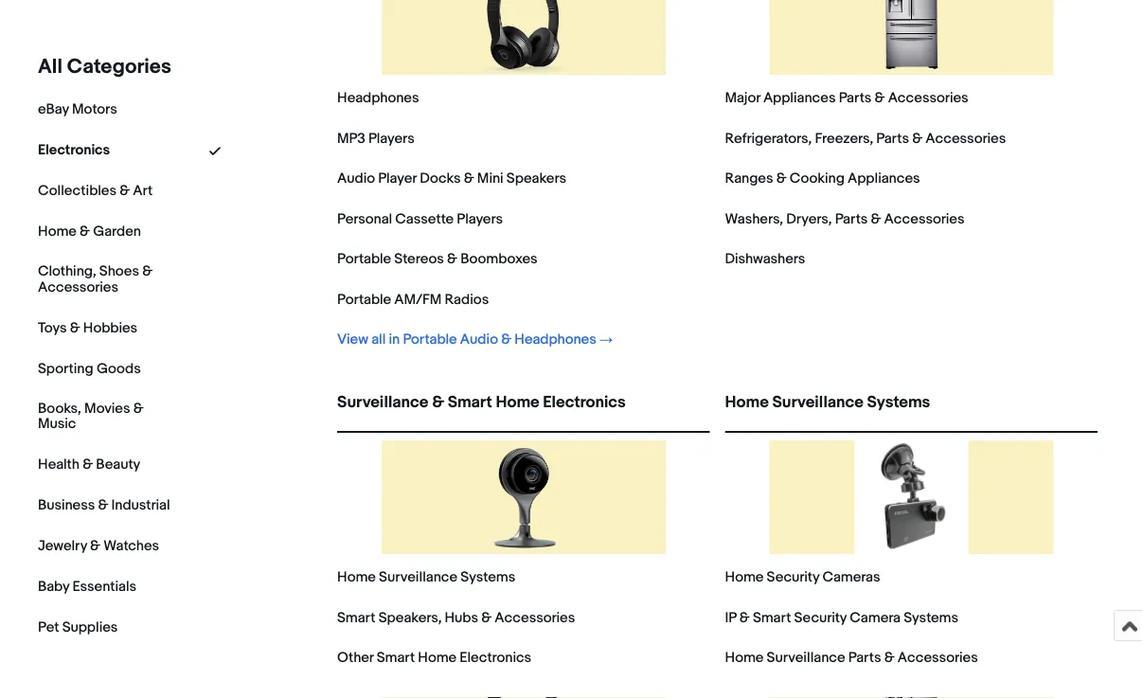 Task type: describe. For each thing, give the bounding box(es) containing it.
speakers
[[507, 170, 567, 187]]

watches
[[103, 538, 159, 555]]

toys & hobbies
[[38, 319, 137, 336]]

surveillance & smart home electronics link
[[337, 392, 710, 427]]

garden
[[93, 223, 141, 240]]

health
[[38, 456, 80, 473]]

major appliances parts & accessories link
[[725, 90, 969, 107]]

& right dryers,
[[871, 210, 881, 227]]

2 horizontal spatial electronics
[[543, 392, 626, 412]]

industrial
[[111, 497, 170, 514]]

other smart home electronics
[[337, 649, 532, 667]]

0 horizontal spatial audio
[[337, 170, 375, 187]]

ranges & cooking appliances
[[725, 170, 921, 187]]

home for home & garden link
[[38, 223, 77, 240]]

pet
[[38, 619, 59, 636]]

& left mini
[[464, 170, 474, 187]]

shoes
[[99, 262, 139, 280]]

dryers,
[[787, 210, 832, 227]]

portable for portable stereos & boomboxes
[[337, 251, 391, 268]]

personal cassette players
[[337, 210, 503, 227]]

& right toys
[[70, 319, 80, 336]]

refrigerators, freezers, parts & accessories
[[725, 130, 1006, 147]]

business & industrial
[[38, 497, 170, 514]]

business & industrial link
[[38, 497, 170, 514]]

essentials
[[72, 579, 136, 596]]

home & garden
[[38, 223, 141, 240]]

home for left home surveillance systems link
[[337, 569, 376, 586]]

home surveillance parts & accessories
[[725, 649, 978, 667]]

pet supplies link
[[38, 619, 118, 636]]

toys
[[38, 319, 67, 336]]

1 vertical spatial audio
[[460, 331, 498, 348]]

jewelry & watches
[[38, 538, 159, 555]]

& left the art
[[120, 182, 130, 199]]

0 horizontal spatial players
[[369, 130, 415, 147]]

cooking
[[790, 170, 845, 187]]

cassette
[[395, 210, 454, 227]]

sporting goods
[[38, 360, 141, 377]]

baby essentials
[[38, 579, 136, 596]]

major appliances parts & accessories
[[725, 90, 969, 107]]

0 vertical spatial headphones
[[337, 90, 419, 107]]

personal
[[337, 210, 392, 227]]

home for 'home surveillance parts & accessories' link
[[725, 649, 764, 667]]

accessories for home surveillance parts & accessories
[[898, 649, 978, 667]]

1 vertical spatial players
[[457, 210, 503, 227]]

ebay motors link
[[38, 100, 117, 117]]

health & beauty
[[38, 456, 140, 473]]

radios
[[445, 291, 489, 308]]

clothing, shoes & accessories link
[[38, 262, 171, 295]]

electronics link
[[38, 141, 110, 158]]

clothing, shoes & accessories
[[38, 262, 153, 295]]

freezers,
[[815, 130, 874, 147]]

ip & smart security camera systems
[[725, 609, 959, 626]]

headphones link
[[337, 90, 419, 107]]

hubs
[[445, 609, 478, 626]]

1 vertical spatial security
[[794, 609, 847, 626]]

refrigerators, freezers, parts & accessories link
[[725, 130, 1006, 147]]

parts for freezers,
[[877, 130, 909, 147]]

& inside books, movies & music
[[133, 400, 144, 417]]

& right hubs
[[481, 609, 492, 626]]

washers,
[[725, 210, 784, 227]]

baby essentials link
[[38, 579, 136, 596]]

1 horizontal spatial headphones
[[515, 331, 597, 348]]

sporting goods link
[[38, 360, 141, 377]]

ranges & cooking appliances link
[[725, 170, 921, 187]]

mp3 players link
[[337, 130, 415, 147]]

accessories for refrigerators, freezers, parts & accessories
[[926, 130, 1006, 147]]

0 vertical spatial appliances
[[764, 90, 836, 107]]

toys & hobbies link
[[38, 319, 137, 336]]

parts for surveillance
[[849, 649, 882, 667]]

dishwashers
[[725, 251, 806, 268]]

accessories for major appliances parts & accessories
[[888, 90, 969, 107]]

2 vertical spatial portable
[[403, 331, 457, 348]]

parts for appliances
[[839, 90, 872, 107]]

dishwashers link
[[725, 251, 806, 268]]

portable for portable am/fm radios
[[337, 291, 391, 308]]

& down camera at the right
[[885, 649, 895, 667]]

accessories inside clothing, shoes & accessories
[[38, 278, 118, 295]]

0 vertical spatial home surveillance systems link
[[725, 392, 1098, 427]]

& right "business"
[[98, 497, 108, 514]]

smart speakers, hubs & accessories
[[337, 609, 575, 626]]

sporting
[[38, 360, 93, 377]]

ebay
[[38, 100, 69, 117]]

2 vertical spatial systems
[[904, 609, 959, 626]]

home surveillance systems image
[[855, 441, 969, 554]]

home security cameras
[[725, 569, 881, 586]]

mini
[[477, 170, 504, 187]]

smart speakers, hubs & accessories link
[[337, 609, 575, 626]]

jewelry & watches link
[[38, 538, 159, 555]]

refrigerators,
[[725, 130, 812, 147]]

pet supplies
[[38, 619, 118, 636]]

view all in portable audio & headphones link
[[337, 331, 613, 348]]

& right ranges
[[777, 170, 787, 187]]

other smart home electronics link
[[337, 649, 532, 667]]

& left garden
[[80, 223, 90, 240]]

all
[[372, 331, 386, 348]]

& right stereos
[[447, 251, 458, 268]]

portable stereos & boomboxes
[[337, 251, 538, 268]]

movies
[[84, 400, 130, 417]]

supplies
[[62, 619, 118, 636]]



Task type: locate. For each thing, give the bounding box(es) containing it.
0 horizontal spatial home surveillance systems link
[[337, 569, 516, 586]]

0 vertical spatial systems
[[867, 392, 931, 412]]

0 horizontal spatial electronics
[[38, 141, 110, 158]]

1 horizontal spatial electronics
[[460, 649, 532, 667]]

1 horizontal spatial home surveillance systems link
[[725, 392, 1098, 427]]

view all in portable audio & headphones
[[337, 331, 597, 348]]

collectibles & art link
[[38, 182, 153, 199]]

washers, dryers, parts & accessories link
[[725, 210, 965, 227]]

0 vertical spatial players
[[369, 130, 415, 147]]

& right freezers,
[[913, 130, 923, 147]]

portable right in
[[403, 331, 457, 348]]

home
[[38, 223, 77, 240], [496, 392, 540, 412], [725, 392, 769, 412], [337, 569, 376, 586], [725, 569, 764, 586], [418, 649, 457, 667], [725, 649, 764, 667]]

1 vertical spatial headphones
[[515, 331, 597, 348]]

0 vertical spatial audio
[[337, 170, 375, 187]]

all categories
[[38, 54, 172, 79]]

boomboxes
[[461, 251, 538, 268]]

0 horizontal spatial home surveillance systems
[[337, 569, 516, 586]]

personal cassette players link
[[337, 210, 503, 227]]

accessories for smart speakers, hubs & accessories
[[495, 609, 575, 626]]

smart right other
[[377, 649, 415, 667]]

1 vertical spatial portable
[[337, 291, 391, 308]]

portable audio & headphones image
[[467, 0, 581, 75]]

speakers,
[[379, 609, 442, 626]]

headphones up surveillance & smart home electronics link
[[515, 331, 597, 348]]

1 horizontal spatial audio
[[460, 331, 498, 348]]

surveillance & smart home electronics image
[[467, 441, 581, 554]]

am/fm
[[394, 291, 442, 308]]

parts right freezers,
[[877, 130, 909, 147]]

audio down radios
[[460, 331, 498, 348]]

smart right the ip
[[753, 609, 791, 626]]

1 horizontal spatial appliances
[[848, 170, 921, 187]]

portable stereos & boomboxes link
[[337, 251, 538, 268]]

portable down 'personal'
[[337, 251, 391, 268]]

audio down mp3
[[337, 170, 375, 187]]

1 vertical spatial systems
[[461, 569, 516, 586]]

0 horizontal spatial headphones
[[337, 90, 419, 107]]

players right mp3
[[369, 130, 415, 147]]

systems for home surveillance systems link to the top
[[867, 392, 931, 412]]

camera
[[850, 609, 901, 626]]

goods
[[97, 360, 141, 377]]

1 horizontal spatial home surveillance systems
[[725, 392, 931, 412]]

&
[[875, 90, 885, 107], [913, 130, 923, 147], [464, 170, 474, 187], [777, 170, 787, 187], [120, 182, 130, 199], [871, 210, 881, 227], [80, 223, 90, 240], [447, 251, 458, 268], [142, 262, 153, 280], [70, 319, 80, 336], [501, 331, 512, 348], [432, 392, 444, 412], [133, 400, 144, 417], [83, 456, 93, 473], [98, 497, 108, 514], [90, 538, 100, 555], [481, 609, 492, 626], [740, 609, 750, 626], [885, 649, 895, 667]]

player
[[378, 170, 417, 187]]

books, movies & music
[[38, 400, 144, 433]]

security
[[767, 569, 820, 586], [794, 609, 847, 626]]

books, movies & music link
[[38, 400, 171, 433]]

all
[[38, 54, 63, 79]]

& right movies
[[133, 400, 144, 417]]

ip & smart security camera systems link
[[725, 609, 959, 626]]

jewelry
[[38, 538, 87, 555]]

& up refrigerators, freezers, parts & accessories on the top right of page
[[875, 90, 885, 107]]

1 vertical spatial home surveillance systems
[[337, 569, 516, 586]]

& down view all in portable audio & headphones
[[432, 392, 444, 412]]

accessories for washers, dryers, parts & accessories
[[885, 210, 965, 227]]

0 horizontal spatial appliances
[[764, 90, 836, 107]]

0 vertical spatial home surveillance systems
[[725, 392, 931, 412]]

docks
[[420, 170, 461, 187]]

major
[[725, 90, 761, 107]]

systems
[[867, 392, 931, 412], [461, 569, 516, 586], [904, 609, 959, 626]]

& inside surveillance & smart home electronics link
[[432, 392, 444, 412]]

2 vertical spatial electronics
[[460, 649, 532, 667]]

washers, dryers, parts & accessories
[[725, 210, 965, 227]]

home surveillance systems link up speakers,
[[337, 569, 516, 586]]

home surveillance parts & accessories link
[[725, 649, 978, 667]]

home & garden link
[[38, 223, 141, 240]]

surveillance & smart home electronics
[[337, 392, 626, 412]]

parts right dryers,
[[835, 210, 868, 227]]

0 vertical spatial electronics
[[38, 141, 110, 158]]

accessories
[[888, 90, 969, 107], [926, 130, 1006, 147], [885, 210, 965, 227], [38, 278, 118, 295], [495, 609, 575, 626], [898, 649, 978, 667]]

portable up view
[[337, 291, 391, 308]]

parts down camera at the right
[[849, 649, 882, 667]]

home for home surveillance systems link to the top
[[725, 392, 769, 412]]

1 vertical spatial electronics
[[543, 392, 626, 412]]

audio player docks & mini speakers
[[337, 170, 567, 187]]

& right shoes
[[142, 262, 153, 280]]

stereos
[[394, 251, 444, 268]]

home surveillance systems link up home surveillance systems image
[[725, 392, 1098, 427]]

appliances up refrigerators,
[[764, 90, 836, 107]]

home surveillance systems for home surveillance systems link to the top
[[725, 392, 931, 412]]

beauty
[[96, 456, 140, 473]]

& up "surveillance & smart home electronics"
[[501, 331, 512, 348]]

systems for left home surveillance systems link
[[461, 569, 516, 586]]

home security cameras link
[[725, 569, 881, 586]]

books,
[[38, 400, 81, 417]]

headphones
[[337, 90, 419, 107], [515, 331, 597, 348]]

players down mini
[[457, 210, 503, 227]]

& right the jewelry at left bottom
[[90, 538, 100, 555]]

mp3 players
[[337, 130, 415, 147]]

ip
[[725, 609, 737, 626]]

collectibles
[[38, 182, 116, 199]]

major appliances, parts & accessories image
[[855, 0, 969, 75]]

parts for dryers,
[[835, 210, 868, 227]]

view
[[337, 331, 368, 348]]

other
[[337, 649, 374, 667]]

& right the ip
[[740, 609, 750, 626]]

motors
[[72, 100, 117, 117]]

security left cameras
[[767, 569, 820, 586]]

0 vertical spatial security
[[767, 569, 820, 586]]

home surveillance systems for left home surveillance systems link
[[337, 569, 516, 586]]

music
[[38, 416, 76, 433]]

collectibles & art
[[38, 182, 153, 199]]

electronics
[[38, 141, 110, 158], [543, 392, 626, 412], [460, 649, 532, 667]]

0 vertical spatial portable
[[337, 251, 391, 268]]

portable am/fm radios
[[337, 291, 489, 308]]

art
[[133, 182, 153, 199]]

clothing,
[[38, 262, 96, 280]]

business
[[38, 497, 95, 514]]

headphones up mp3 players link on the left of page
[[337, 90, 419, 107]]

audio player docks & mini speakers link
[[337, 170, 567, 187]]

parts
[[839, 90, 872, 107], [877, 130, 909, 147], [835, 210, 868, 227], [849, 649, 882, 667]]

1 horizontal spatial players
[[457, 210, 503, 227]]

hobbies
[[83, 319, 137, 336]]

surveillance
[[337, 392, 429, 412], [773, 392, 864, 412], [379, 569, 458, 586], [767, 649, 846, 667]]

portable am/fm radios link
[[337, 291, 489, 308]]

& inside clothing, shoes & accessories
[[142, 262, 153, 280]]

baby
[[38, 579, 69, 596]]

& right health
[[83, 456, 93, 473]]

parts up refrigerators, freezers, parts & accessories on the top right of page
[[839, 90, 872, 107]]

categories
[[67, 54, 172, 79]]

1 vertical spatial appliances
[[848, 170, 921, 187]]

1 vertical spatial home surveillance systems link
[[337, 569, 516, 586]]

appliances
[[764, 90, 836, 107], [848, 170, 921, 187]]

smart down view all in portable audio & headphones
[[448, 392, 492, 412]]

smart up other
[[337, 609, 376, 626]]

home for home security cameras link
[[725, 569, 764, 586]]

ebay motors
[[38, 100, 117, 117]]

appliances down refrigerators, freezers, parts & accessories on the top right of page
[[848, 170, 921, 187]]

health & beauty link
[[38, 456, 140, 473]]

ranges
[[725, 170, 774, 187]]

cameras
[[823, 569, 881, 586]]

security down home security cameras link
[[794, 609, 847, 626]]



Task type: vqa. For each thing, say whether or not it's contained in the screenshot.
Motors
yes



